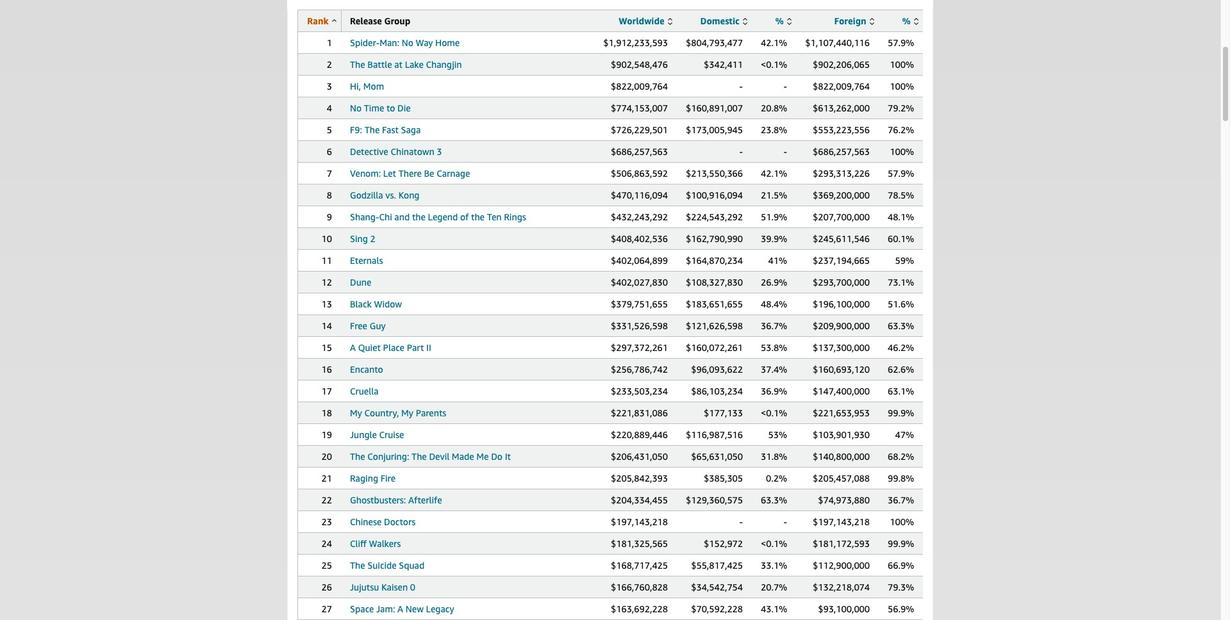 Task type: describe. For each thing, give the bounding box(es) containing it.
space
[[350, 604, 374, 615]]

$160,693,120
[[813, 364, 870, 375]]

41%
[[768, 255, 787, 266]]

mom
[[363, 81, 384, 92]]

it
[[505, 451, 511, 462]]

$205,842,393
[[611, 473, 668, 484]]

devil
[[429, 451, 450, 462]]

$93,100,000
[[818, 604, 870, 615]]

0 horizontal spatial no
[[350, 103, 362, 113]]

there
[[399, 168, 422, 179]]

doctors
[[384, 517, 416, 528]]

- down 0.2%
[[784, 517, 787, 528]]

$86,103,234
[[691, 386, 743, 397]]

1 horizontal spatial 36.7%
[[888, 495, 915, 506]]

foreign
[[835, 15, 867, 26]]

$181,172,593
[[813, 539, 870, 550]]

<0.1% for $342,411
[[761, 59, 788, 70]]

kong
[[399, 190, 420, 201]]

46.2%
[[888, 342, 915, 353]]

conjuring:
[[368, 451, 409, 462]]

jujutsu
[[350, 582, 379, 593]]

raging fire link
[[350, 473, 396, 484]]

country,
[[365, 408, 399, 419]]

2 my from the left
[[401, 408, 414, 419]]

release group
[[350, 15, 411, 26]]

$164,870,234
[[686, 255, 743, 266]]

cliff
[[350, 539, 367, 550]]

$331,526,598
[[611, 321, 668, 332]]

$902,548,476
[[611, 59, 668, 70]]

do
[[491, 451, 503, 462]]

$293,313,226
[[813, 168, 870, 179]]

42.1% for $213,550,366
[[761, 168, 788, 179]]

the for conjuring:
[[350, 451, 365, 462]]

53%
[[768, 430, 787, 441]]

shang-chi and the legend of the ten rings
[[350, 212, 526, 222]]

$1,912,233,593
[[604, 37, 668, 48]]

$774,153,007
[[611, 103, 668, 113]]

<0.1% for $152,972
[[761, 539, 788, 550]]

the right the f9:
[[365, 124, 380, 135]]

made
[[452, 451, 474, 462]]

dune link
[[350, 277, 371, 288]]

2 the from the left
[[471, 212, 485, 222]]

62.6%
[[888, 364, 915, 375]]

1 $197,143,218 from the left
[[611, 517, 668, 528]]

squad
[[399, 560, 425, 571]]

spider-man: no way home
[[350, 37, 460, 48]]

the battle at lake changjin
[[350, 59, 462, 70]]

18
[[322, 408, 332, 419]]

- up $213,550,366
[[740, 146, 743, 157]]

$74,973,880
[[818, 495, 870, 506]]

the for suicide
[[350, 560, 365, 571]]

$342,411
[[704, 59, 743, 70]]

73.1%
[[888, 277, 915, 288]]

- up $152,972
[[740, 517, 743, 528]]

$163,692,228
[[611, 604, 668, 615]]

$613,262,000
[[813, 103, 870, 113]]

- down $342,411
[[740, 81, 743, 92]]

$297,372,261
[[611, 342, 668, 353]]

f9: the fast saga link
[[350, 124, 421, 135]]

$137,300,000
[[813, 342, 870, 353]]

$245,611,546
[[813, 233, 870, 244]]

ghostbusters: afterlife
[[350, 495, 442, 506]]

$183,651,655
[[686, 299, 743, 310]]

78.5%
[[888, 190, 915, 201]]

home
[[435, 37, 460, 48]]

dune
[[350, 277, 371, 288]]

1 vertical spatial a
[[398, 604, 403, 615]]

0 vertical spatial 3
[[327, 81, 332, 92]]

$213,550,366
[[686, 168, 743, 179]]

$221,831,086
[[611, 408, 668, 419]]

9
[[327, 212, 332, 222]]

100% for $822,009,764
[[890, 81, 914, 92]]

23.8%
[[761, 124, 788, 135]]

$160,891,007
[[686, 103, 743, 113]]

cruella link
[[350, 386, 379, 397]]

43.1%
[[761, 604, 788, 615]]

1 vertical spatial 3
[[437, 146, 442, 157]]

2 $197,143,218 from the left
[[813, 517, 870, 528]]

ghostbusters: afterlife link
[[350, 495, 442, 506]]

$112,900,000
[[813, 560, 870, 571]]

$168,717,425
[[611, 560, 668, 571]]

saga
[[401, 124, 421, 135]]

jungle cruise
[[350, 430, 404, 441]]

1 my from the left
[[350, 408, 362, 419]]

widow
[[374, 299, 402, 310]]

my country, my parents link
[[350, 408, 447, 419]]

- down 23.8%
[[784, 146, 787, 157]]

20.8%
[[761, 103, 788, 113]]

fast
[[382, 124, 399, 135]]

legend
[[428, 212, 458, 222]]

21
[[322, 473, 332, 484]]

no time to die link
[[350, 103, 411, 113]]

chinatown
[[391, 146, 435, 157]]

11
[[322, 255, 332, 266]]

0 horizontal spatial a
[[350, 342, 356, 353]]

let
[[383, 168, 396, 179]]

100% for $197,143,218
[[890, 517, 914, 528]]

$804,793,477
[[686, 37, 743, 48]]

fire
[[381, 473, 396, 484]]

jungle
[[350, 430, 377, 441]]

the left devil
[[412, 451, 427, 462]]

99.9% for $221,653,953
[[888, 408, 915, 419]]

2 % link from the left
[[902, 15, 919, 26]]

0 horizontal spatial 36.7%
[[761, 321, 788, 332]]

7
[[327, 168, 332, 179]]

me
[[477, 451, 489, 462]]

0 vertical spatial no
[[402, 37, 413, 48]]

42.1% for $804,793,477
[[761, 37, 788, 48]]

$121,626,598
[[686, 321, 743, 332]]

vs.
[[386, 190, 396, 201]]

black
[[350, 299, 372, 310]]

the for battle
[[350, 59, 365, 70]]



Task type: vqa. For each thing, say whether or not it's contained in the screenshot.
2019 link
no



Task type: locate. For each thing, give the bounding box(es) containing it.
1 the from the left
[[412, 212, 426, 222]]

a left the new
[[398, 604, 403, 615]]

0 horizontal spatial $822,009,764
[[611, 81, 668, 92]]

$293,700,000
[[813, 277, 870, 288]]

1 vertical spatial 36.7%
[[888, 495, 915, 506]]

47%
[[895, 430, 914, 441]]

0 vertical spatial 57.9%
[[888, 37, 915, 48]]

0 horizontal spatial the
[[412, 212, 426, 222]]

1 horizontal spatial 63.3%
[[888, 321, 915, 332]]

2 vertical spatial <0.1%
[[761, 539, 788, 550]]

1
[[327, 37, 332, 48]]

ii
[[426, 342, 431, 353]]

$209,900,000
[[813, 321, 870, 332]]

12
[[322, 277, 332, 288]]

0 vertical spatial 36.7%
[[761, 321, 788, 332]]

% link
[[776, 15, 792, 26], [902, 15, 919, 26]]

ghostbusters:
[[350, 495, 406, 506]]

jujutsu kaisen 0
[[350, 582, 416, 593]]

at
[[394, 59, 403, 70]]

shang-
[[350, 212, 379, 222]]

0 vertical spatial 99.9%
[[888, 408, 915, 419]]

eternals
[[350, 255, 383, 266]]

$408,402,536
[[611, 233, 668, 244]]

afterlife
[[408, 495, 442, 506]]

be
[[424, 168, 434, 179]]

48.4%
[[761, 299, 788, 310]]

<0.1% down 36.9%
[[761, 408, 788, 419]]

0 horizontal spatial 2
[[327, 59, 332, 70]]

way
[[416, 37, 433, 48]]

0 horizontal spatial %
[[776, 15, 784, 26]]

0 horizontal spatial 3
[[327, 81, 332, 92]]

% link right domestic link
[[776, 15, 792, 26]]

jam:
[[376, 604, 395, 615]]

% for second % link from right
[[776, 15, 784, 26]]

my country, my parents
[[350, 408, 447, 419]]

1 vertical spatial 42.1%
[[761, 168, 788, 179]]

99.9%
[[888, 408, 915, 419], [888, 539, 915, 550]]

no left way
[[402, 37, 413, 48]]

f9: the fast saga
[[350, 124, 421, 135]]

cruella
[[350, 386, 379, 397]]

1 horizontal spatial 2
[[370, 233, 376, 244]]

99.8%
[[888, 473, 915, 484]]

godzilla
[[350, 190, 383, 201]]

my
[[350, 408, 362, 419], [401, 408, 414, 419]]

0 vertical spatial <0.1%
[[761, 59, 788, 70]]

free guy
[[350, 321, 386, 332]]

2 down 1
[[327, 59, 332, 70]]

$224,543,292
[[686, 212, 743, 222]]

2 <0.1% from the top
[[761, 408, 788, 419]]

1 100% from the top
[[890, 59, 914, 70]]

my up jungle
[[350, 408, 362, 419]]

33.1%
[[761, 560, 788, 571]]

36.7% down 99.8%
[[888, 495, 915, 506]]

3 100% from the top
[[890, 146, 914, 157]]

3 <0.1% from the top
[[761, 539, 788, 550]]

$147,400,000
[[813, 386, 870, 397]]

walkers
[[369, 539, 401, 550]]

to
[[387, 103, 395, 113]]

$686,257,563 up '$293,313,226'
[[813, 146, 870, 157]]

hi, mom link
[[350, 81, 384, 92]]

no
[[402, 37, 413, 48], [350, 103, 362, 113]]

chinese doctors
[[350, 517, 416, 528]]

$220,889,446
[[611, 430, 668, 441]]

51.6%
[[888, 299, 915, 310]]

<0.1% up 33.1%
[[761, 539, 788, 550]]

% link right foreign link
[[902, 15, 919, 26]]

worldwide
[[619, 15, 665, 26]]

39.9%
[[761, 233, 788, 244]]

99.9% down the 63.1%
[[888, 408, 915, 419]]

1 $822,009,764 from the left
[[611, 81, 668, 92]]

1 $686,257,563 from the left
[[611, 146, 668, 157]]

0 horizontal spatial $686,257,563
[[611, 146, 668, 157]]

57.9% for $293,313,226
[[888, 168, 915, 179]]

black widow link
[[350, 299, 402, 310]]

2 57.9% from the top
[[888, 168, 915, 179]]

sing
[[350, 233, 368, 244]]

$197,143,218 down $204,334,455
[[611, 517, 668, 528]]

57.9% for $1,107,440,116
[[888, 37, 915, 48]]

99.9% up 66.9%
[[888, 539, 915, 550]]

$152,972
[[704, 539, 743, 550]]

% for second % link
[[902, 15, 911, 26]]

$197,143,218 up $181,172,593
[[813, 517, 870, 528]]

42.1% right $804,793,477
[[761, 37, 788, 48]]

0 horizontal spatial $197,143,218
[[611, 517, 668, 528]]

detective chinatown 3 link
[[350, 146, 442, 157]]

1 horizontal spatial 3
[[437, 146, 442, 157]]

2 % from the left
[[902, 15, 911, 26]]

0 horizontal spatial 63.3%
[[761, 495, 788, 506]]

$686,257,563 down $726,229,501
[[611, 146, 668, 157]]

1 vertical spatial 63.3%
[[761, 495, 788, 506]]

4 100% from the top
[[890, 517, 914, 528]]

the down jungle
[[350, 451, 365, 462]]

0 vertical spatial 63.3%
[[888, 321, 915, 332]]

spider-man: no way home link
[[350, 37, 460, 48]]

1 horizontal spatial $197,143,218
[[813, 517, 870, 528]]

0 vertical spatial 2
[[327, 59, 332, 70]]

63.3% down 0.2%
[[761, 495, 788, 506]]

free guy link
[[350, 321, 386, 332]]

<0.1% up 20.8%
[[761, 59, 788, 70]]

space jam: a new legacy link
[[350, 604, 454, 615]]

parents
[[416, 408, 447, 419]]

the right and
[[412, 212, 426, 222]]

1 99.9% from the top
[[888, 408, 915, 419]]

venom:
[[350, 168, 381, 179]]

1 <0.1% from the top
[[761, 59, 788, 70]]

a left quiet
[[350, 342, 356, 353]]

8
[[327, 190, 332, 201]]

1 vertical spatial <0.1%
[[761, 408, 788, 419]]

<0.1% for $177,133
[[761, 408, 788, 419]]

63.3% down 51.6%
[[888, 321, 915, 332]]

1 horizontal spatial the
[[471, 212, 485, 222]]

jujutsu kaisen 0 link
[[350, 582, 416, 593]]

1 vertical spatial no
[[350, 103, 362, 113]]

1 57.9% from the top
[[888, 37, 915, 48]]

1 42.1% from the top
[[761, 37, 788, 48]]

% right domestic link
[[776, 15, 784, 26]]

the down cliff
[[350, 560, 365, 571]]

25
[[322, 560, 332, 571]]

2 100% from the top
[[890, 81, 914, 92]]

2 right the sing
[[370, 233, 376, 244]]

$822,009,764 down $902,548,476
[[611, 81, 668, 92]]

0
[[410, 582, 416, 593]]

spider-
[[350, 37, 380, 48]]

changjin
[[426, 59, 462, 70]]

$822,009,764 down $902,206,065
[[813, 81, 870, 92]]

3 up 4
[[327, 81, 332, 92]]

0 horizontal spatial my
[[350, 408, 362, 419]]

- up 20.8%
[[784, 81, 787, 92]]

my left parents
[[401, 408, 414, 419]]

$65,631,050
[[691, 451, 743, 462]]

1 vertical spatial 2
[[370, 233, 376, 244]]

$108,327,830
[[686, 277, 743, 288]]

a
[[350, 342, 356, 353], [398, 604, 403, 615]]

2 42.1% from the top
[[761, 168, 788, 179]]

1 % from the left
[[776, 15, 784, 26]]

51.9%
[[761, 212, 788, 222]]

$553,223,556
[[813, 124, 870, 135]]

1 vertical spatial 99.9%
[[888, 539, 915, 550]]

battle
[[368, 59, 392, 70]]

new
[[406, 604, 424, 615]]

57.9% right $1,107,440,116 at the top right of the page
[[888, 37, 915, 48]]

31.8%
[[761, 451, 788, 462]]

space jam: a new legacy
[[350, 604, 454, 615]]

suicide
[[368, 560, 397, 571]]

encanto
[[350, 364, 383, 375]]

0 vertical spatial a
[[350, 342, 356, 353]]

cliff walkers
[[350, 539, 401, 550]]

0 vertical spatial 42.1%
[[761, 37, 788, 48]]

chi
[[379, 212, 392, 222]]

the suicide squad
[[350, 560, 425, 571]]

$1,107,440,116
[[806, 37, 870, 48]]

3 up carnage
[[437, 146, 442, 157]]

$70,592,228
[[691, 604, 743, 615]]

free
[[350, 321, 367, 332]]

rank
[[307, 15, 329, 26], [307, 15, 329, 26]]

$506,863,592
[[611, 168, 668, 179]]

57.9% up 78.5%
[[888, 168, 915, 179]]

1 horizontal spatial no
[[402, 37, 413, 48]]

1 horizontal spatial my
[[401, 408, 414, 419]]

1 horizontal spatial %
[[902, 15, 911, 26]]

$204,334,455
[[611, 495, 668, 506]]

1 horizontal spatial a
[[398, 604, 403, 615]]

$181,325,565
[[611, 539, 668, 550]]

$385,305
[[704, 473, 743, 484]]

1 horizontal spatial $822,009,764
[[813, 81, 870, 92]]

1 horizontal spatial $686,257,563
[[813, 146, 870, 157]]

37.4%
[[761, 364, 788, 375]]

2 99.9% from the top
[[888, 539, 915, 550]]

the right the of at the left top of the page
[[471, 212, 485, 222]]

100% for $686,257,563
[[890, 146, 914, 157]]

36.7% up 53.8%
[[761, 321, 788, 332]]

42.1% up 21.5%
[[761, 168, 788, 179]]

1 horizontal spatial % link
[[902, 15, 919, 26]]

%
[[776, 15, 784, 26], [902, 15, 911, 26]]

of
[[460, 212, 469, 222]]

% right foreign link
[[902, 15, 911, 26]]

the up hi,
[[350, 59, 365, 70]]

0 horizontal spatial % link
[[776, 15, 792, 26]]

99.9% for $181,172,593
[[888, 539, 915, 550]]

$116,987,516
[[686, 430, 743, 441]]

$237,194,665
[[813, 255, 870, 266]]

2 $686,257,563 from the left
[[813, 146, 870, 157]]

2 $822,009,764 from the left
[[813, 81, 870, 92]]

1 vertical spatial 57.9%
[[888, 168, 915, 179]]

<0.1%
[[761, 59, 788, 70], [761, 408, 788, 419], [761, 539, 788, 550]]

$256,786,742
[[611, 364, 668, 375]]

1 % link from the left
[[776, 15, 792, 26]]

100% for $902,206,065
[[890, 59, 914, 70]]

no left time
[[350, 103, 362, 113]]



